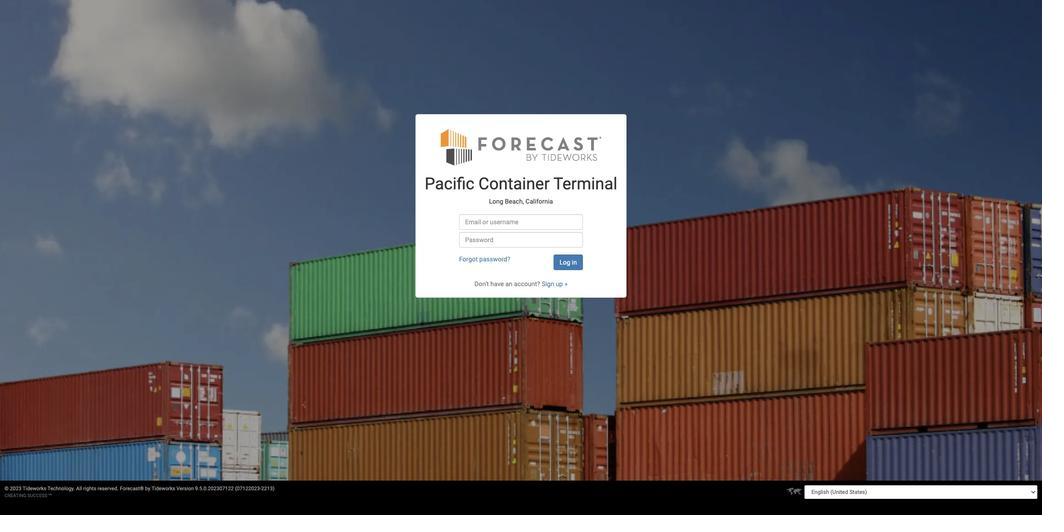 Task type: locate. For each thing, give the bounding box(es) containing it.
technology.
[[48, 486, 75, 492]]

an
[[506, 280, 513, 288]]

log
[[560, 259, 571, 266]]

reserved.
[[98, 486, 119, 492]]

1 horizontal spatial tideworks
[[152, 486, 175, 492]]

all
[[76, 486, 82, 492]]

sign
[[542, 280, 555, 288]]

tideworks up success
[[23, 486, 46, 492]]

tideworks right by
[[152, 486, 175, 492]]

1 tideworks from the left
[[23, 486, 46, 492]]

Email or username text field
[[459, 214, 583, 230]]

forecast®
[[120, 486, 144, 492]]

rights
[[83, 486, 96, 492]]

pacific container terminal long beach, california
[[425, 174, 618, 205]]

forgot
[[459, 256, 478, 263]]

account?
[[514, 280, 540, 288]]

2 tideworks from the left
[[152, 486, 175, 492]]

Password password field
[[459, 232, 583, 248]]

beach,
[[505, 198, 524, 205]]

(07122023-
[[235, 486, 261, 492]]

in
[[572, 259, 577, 266]]

creating
[[5, 493, 26, 498]]

terminal
[[554, 174, 618, 194]]

© 2023 tideworks technology. all rights reserved. forecast® by tideworks version 9.5.0.202307122 (07122023-2213) creating success ℠
[[5, 486, 275, 498]]

℠
[[48, 493, 52, 498]]

0 horizontal spatial tideworks
[[23, 486, 46, 492]]

container
[[479, 174, 550, 194]]

forgot password? log in
[[459, 256, 577, 266]]

©
[[5, 486, 9, 492]]

tideworks
[[23, 486, 46, 492], [152, 486, 175, 492]]

»
[[565, 280, 568, 288]]



Task type: describe. For each thing, give the bounding box(es) containing it.
long
[[489, 198, 504, 205]]

forgot password? link
[[459, 256, 511, 263]]

sign up » link
[[542, 280, 568, 288]]

pacific
[[425, 174, 475, 194]]

9.5.0.202307122
[[195, 486, 234, 492]]

2023
[[10, 486, 21, 492]]

version
[[177, 486, 194, 492]]

don't have an account? sign up »
[[475, 280, 568, 288]]

password?
[[480, 256, 511, 263]]

up
[[556, 280, 563, 288]]

by
[[145, 486, 150, 492]]

don't
[[475, 280, 489, 288]]

california
[[526, 198, 553, 205]]

2213)
[[261, 486, 275, 492]]

log in button
[[554, 255, 583, 270]]

forecast® by tideworks image
[[441, 128, 602, 166]]

have
[[491, 280, 504, 288]]

success
[[27, 493, 47, 498]]



